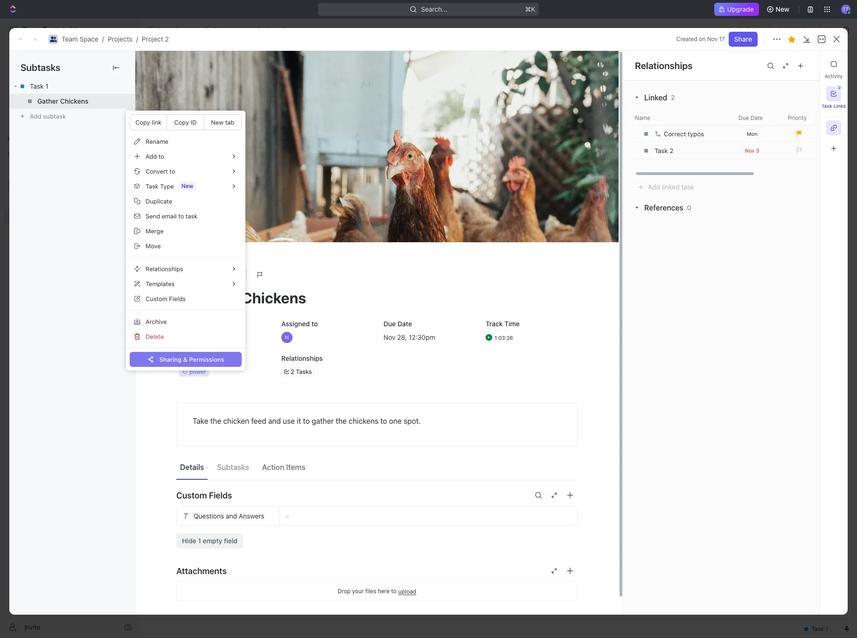 Task type: vqa. For each thing, say whether or not it's contained in the screenshot.
&
yes



Task type: describe. For each thing, give the bounding box(es) containing it.
details
[[180, 463, 204, 471]]

activity
[[825, 73, 843, 79]]

board
[[174, 86, 192, 94]]

and inside custom fields element
[[226, 512, 237, 520]]

team for team space / projects / project 2
[[62, 35, 78, 43]]

0 horizontal spatial team space link
[[62, 35, 98, 43]]

task
[[186, 212, 198, 220]]

team space
[[157, 26, 194, 34]]

drop your files here to upload
[[338, 588, 417, 595]]

17
[[720, 35, 725, 42]]

custom fields button
[[130, 291, 242, 306]]

new for tab
[[211, 118, 224, 126]]

2 tasks
[[291, 368, 312, 375]]

rename
[[146, 138, 168, 145]]

gantt link
[[315, 84, 334, 97]]

1 the from the left
[[210, 417, 221, 425]]

1 vertical spatial add task button
[[240, 130, 279, 141]]

hide 1 empty field
[[182, 537, 238, 545]]

convert
[[146, 167, 168, 175]]

1 inside custom fields element
[[198, 537, 201, 545]]

to left one
[[381, 417, 387, 425]]

new button
[[763, 2, 796, 17]]

add to
[[146, 152, 164, 160]]

relationships button
[[130, 261, 242, 276]]

send email to task
[[146, 212, 198, 220]]

typos
[[688, 130, 705, 138]]

1 horizontal spatial user group image
[[50, 36, 57, 42]]

0 horizontal spatial projects
[[108, 35, 133, 43]]

add to button
[[130, 149, 242, 164]]

relationships button
[[130, 261, 242, 276]]

1 vertical spatial project
[[142, 35, 163, 43]]

2 horizontal spatial add
[[790, 60, 803, 68]]

gather
[[312, 417, 334, 425]]

here
[[378, 588, 390, 595]]

delete
[[146, 333, 164, 340]]

tags
[[179, 354, 194, 362]]

2 inside ‎task 2 link
[[670, 147, 674, 155]]

subtasks inside 'button'
[[217, 463, 249, 471]]

to inside drop your files here to upload
[[391, 588, 397, 595]]

add inside add to button
[[146, 152, 157, 160]]

docs
[[22, 80, 38, 88]]

sidebar navigation
[[0, 19, 140, 638]]

share button right 17
[[729, 32, 758, 47]]

user group image
[[148, 28, 154, 32]]

chicken
[[223, 417, 249, 425]]

track time
[[486, 320, 520, 328]]

team for team space
[[157, 26, 173, 34]]

rename button
[[130, 134, 242, 149]]

attachments
[[176, 566, 227, 576]]

to right convert
[[170, 167, 175, 175]]

type
[[160, 182, 174, 190]]

copy id
[[174, 118, 197, 126]]

created
[[677, 35, 698, 42]]

space for team space
[[175, 26, 194, 34]]

correct typos
[[664, 130, 705, 138]]

attachments button
[[176, 560, 578, 582]]

linked 2
[[645, 93, 675, 102]]

hide for hide
[[485, 109, 497, 116]]

share button down upgrade
[[740, 22, 769, 37]]

custom inside dropdown button
[[176, 491, 207, 500]]

1 horizontal spatial relationships
[[282, 354, 323, 362]]

2 button
[[827, 85, 843, 101]]

assignees
[[389, 109, 417, 116]]

task type
[[146, 182, 174, 190]]

1 vertical spatial project 2
[[162, 56, 217, 71]]

drop
[[338, 588, 351, 595]]

items
[[286, 463, 306, 471]]

2 inside linked 2
[[671, 93, 675, 101]]

automations
[[778, 26, 817, 34]]

on
[[700, 35, 706, 42]]

1 horizontal spatial task 1
[[188, 252, 205, 259]]

0 horizontal spatial projects link
[[108, 35, 133, 43]]

upload
[[399, 588, 417, 595]]

assigned to
[[282, 320, 318, 328]]

copy link button
[[130, 115, 167, 130]]

to right the it
[[303, 417, 310, 425]]

action items button
[[259, 459, 309, 476]]

upgrade
[[728, 5, 755, 13]]

templates
[[146, 280, 175, 287]]

0 horizontal spatial task 1
[[30, 82, 48, 90]]

gantt
[[317, 86, 334, 94]]

copy id button
[[167, 115, 204, 130]]

0 horizontal spatial add task
[[251, 132, 276, 139]]

links
[[834, 103, 847, 109]]

templates button
[[130, 276, 242, 291]]

id
[[191, 118, 197, 126]]

track
[[486, 320, 503, 328]]

list link
[[208, 84, 221, 97]]

convert to button
[[130, 164, 242, 179]]

Search tasks... text field
[[741, 106, 835, 120]]

sharing & permissions
[[159, 356, 224, 363]]

table
[[283, 86, 300, 94]]

2 horizontal spatial 1
[[202, 252, 205, 259]]

empty
[[203, 537, 222, 545]]

merge button
[[130, 224, 242, 239]]

to left 'task'
[[178, 212, 184, 220]]

invite
[[24, 623, 41, 631]]

calendar
[[238, 86, 266, 94]]

0 horizontal spatial new
[[182, 183, 193, 190]]

due
[[384, 320, 396, 328]]

new tab
[[211, 118, 235, 126]]

new for new button
[[776, 5, 790, 13]]

0 vertical spatial subtasks
[[21, 62, 60, 73]]

date
[[398, 320, 412, 328]]

1 horizontal spatial projects
[[213, 26, 238, 34]]

custom fields element
[[176, 507, 578, 549]]

2 inside project 2 link
[[281, 26, 285, 34]]

gather chickens
[[37, 97, 88, 105]]

feed
[[251, 417, 266, 425]]

custom fields inside button
[[146, 295, 186, 302]]

references
[[645, 204, 684, 212]]

delete button
[[130, 329, 242, 344]]

take the chicken feed and use it to gather the chickens to one spot.
[[193, 417, 421, 425]]

fields inside custom fields button
[[169, 295, 186, 302]]

take
[[193, 417, 208, 425]]

share for share button to the right of 17
[[735, 35, 753, 43]]

0 vertical spatial project 2
[[258, 26, 285, 34]]

assignees button
[[377, 107, 421, 119]]

copy link
[[136, 118, 162, 126]]



Task type: locate. For each thing, give the bounding box(es) containing it.
custom fields inside dropdown button
[[176, 491, 232, 500]]

0 vertical spatial hide
[[485, 109, 497, 116]]

0 vertical spatial project
[[258, 26, 280, 34]]

task 1 link up chickens
[[9, 79, 135, 94]]

the right take
[[210, 417, 221, 425]]

projects
[[213, 26, 238, 34], [108, 35, 133, 43]]

2 copy from the left
[[174, 118, 189, 126]]

1 horizontal spatial 1
[[198, 537, 201, 545]]

add task button
[[785, 56, 824, 71], [240, 130, 279, 141]]

0 horizontal spatial task 1 link
[[9, 79, 135, 94]]

space for team space / projects / project 2
[[80, 35, 98, 43]]

time
[[505, 320, 520, 328]]

space
[[175, 26, 194, 34], [80, 35, 98, 43]]

add task
[[790, 60, 819, 68], [251, 132, 276, 139]]

1 horizontal spatial team space link
[[145, 24, 196, 35]]

1 left empty
[[198, 537, 201, 545]]

questions
[[194, 512, 224, 520]]

the
[[210, 417, 221, 425], [336, 417, 347, 425]]

share
[[745, 26, 763, 34], [735, 35, 753, 43]]

2 inside task 2 link
[[204, 179, 208, 187]]

new tab button
[[204, 115, 241, 130]]

projects link
[[202, 24, 240, 35], [108, 35, 133, 43]]

to right assigned
[[312, 320, 318, 328]]

duplicate button
[[130, 194, 242, 209]]

to right here
[[391, 588, 397, 595]]

task 1 up relationships dropdown button at left top
[[188, 252, 205, 259]]

space up home link
[[80, 35, 98, 43]]

new down convert to button
[[182, 183, 193, 190]]

move
[[146, 242, 161, 250]]

1 horizontal spatial copy
[[174, 118, 189, 126]]

2
[[281, 26, 285, 34], [165, 35, 169, 43], [207, 56, 215, 71], [839, 85, 841, 90], [671, 93, 675, 101], [670, 147, 674, 155], [204, 179, 208, 187], [291, 368, 295, 375]]

tasks
[[296, 368, 312, 375]]

0 horizontal spatial custom
[[146, 295, 168, 302]]

new inside new tab button
[[211, 118, 224, 126]]

1 vertical spatial team
[[62, 35, 78, 43]]

spaces
[[7, 151, 27, 158]]

user group image up home link
[[50, 36, 57, 42]]

2 vertical spatial 1
[[198, 537, 201, 545]]

0 vertical spatial team
[[157, 26, 173, 34]]

subtasks down home
[[21, 62, 60, 73]]

favorites
[[7, 135, 32, 142]]

nov
[[708, 35, 718, 42]]

task sidebar content section
[[624, 51, 858, 615]]

add to button
[[130, 149, 242, 164]]

details button
[[176, 459, 208, 476]]

0 horizontal spatial user group image
[[10, 183, 17, 189]]

1 horizontal spatial the
[[336, 417, 347, 425]]

1 up gather
[[45, 82, 48, 90]]

team
[[157, 26, 173, 34], [62, 35, 78, 43]]

1 vertical spatial task 1 link
[[176, 250, 209, 261]]

space inside team space link
[[175, 26, 194, 34]]

1 vertical spatial relationships
[[146, 265, 183, 272]]

convert to
[[146, 167, 175, 175]]

docs link
[[4, 77, 135, 92]]

custom up questions
[[176, 491, 207, 500]]

0 vertical spatial fields
[[169, 295, 186, 302]]

chickens
[[60, 97, 88, 105]]

new
[[776, 5, 790, 13], [211, 118, 224, 126], [182, 183, 193, 190]]

send
[[146, 212, 160, 220]]

add task down calendar
[[251, 132, 276, 139]]

link
[[152, 118, 162, 126]]

upload button
[[399, 588, 417, 595]]

0 horizontal spatial copy
[[136, 118, 150, 126]]

convert to button
[[130, 164, 242, 179]]

Edit task name text field
[[176, 289, 578, 307]]

custom down templates
[[146, 295, 168, 302]]

hide button
[[481, 107, 501, 119]]

1 vertical spatial subtasks
[[217, 463, 249, 471]]

1 vertical spatial and
[[226, 512, 237, 520]]

upgrade link
[[715, 3, 759, 16]]

user group image inside tree
[[10, 183, 17, 189]]

0 vertical spatial task 1
[[30, 82, 48, 90]]

‎task
[[655, 147, 668, 155]]

dashboards
[[22, 96, 59, 104]]

relationships up linked 2
[[635, 60, 693, 71]]

1 vertical spatial space
[[80, 35, 98, 43]]

1 horizontal spatial hide
[[485, 109, 497, 116]]

1 up relationships dropdown button at left top
[[202, 252, 205, 259]]

0 horizontal spatial add
[[146, 152, 157, 160]]

1 vertical spatial new
[[211, 118, 224, 126]]

0 horizontal spatial space
[[80, 35, 98, 43]]

0 vertical spatial 1
[[45, 82, 48, 90]]

1 horizontal spatial task 1 link
[[176, 250, 209, 261]]

subtasks button
[[213, 459, 253, 476]]

0 horizontal spatial fields
[[169, 295, 186, 302]]

1
[[45, 82, 48, 90], [202, 252, 205, 259], [198, 537, 201, 545]]

custom fields down templates
[[146, 295, 186, 302]]

user group image down spaces
[[10, 183, 17, 189]]

1 vertical spatial custom
[[176, 491, 207, 500]]

hide inside custom fields element
[[182, 537, 196, 545]]

0 vertical spatial add
[[790, 60, 803, 68]]

0 vertical spatial user group image
[[50, 36, 57, 42]]

email
[[162, 212, 177, 220]]

1 vertical spatial share
[[735, 35, 753, 43]]

add task button down automations 'button'
[[785, 56, 824, 71]]

spot.
[[404, 417, 421, 425]]

0 vertical spatial share
[[745, 26, 763, 34]]

inbox
[[22, 64, 39, 72]]

copy left the link
[[136, 118, 150, 126]]

relationships inside task sidebar content section
[[635, 60, 693, 71]]

add task down automations 'button'
[[790, 60, 819, 68]]

1 vertical spatial fields
[[209, 491, 232, 500]]

add up convert
[[146, 152, 157, 160]]

⌘k
[[525, 5, 536, 13]]

0 horizontal spatial project 2
[[162, 56, 217, 71]]

custom fields up questions
[[176, 491, 232, 500]]

team right user group image
[[157, 26, 173, 34]]

field
[[224, 537, 238, 545]]

1 horizontal spatial subtasks
[[217, 463, 249, 471]]

0 horizontal spatial the
[[210, 417, 221, 425]]

and left answers
[[226, 512, 237, 520]]

1 horizontal spatial and
[[268, 417, 281, 425]]

0 vertical spatial projects
[[213, 26, 238, 34]]

1 horizontal spatial fields
[[209, 491, 232, 500]]

0 horizontal spatial relationships
[[146, 265, 183, 272]]

/
[[198, 26, 200, 34], [242, 26, 244, 34], [102, 35, 104, 43], [136, 35, 138, 43]]

1 vertical spatial add
[[251, 132, 262, 139]]

0 horizontal spatial 1
[[45, 82, 48, 90]]

copy for copy link
[[136, 118, 150, 126]]

0 vertical spatial and
[[268, 417, 281, 425]]

move button
[[130, 239, 242, 254]]

task sidebar navigation tab list
[[822, 56, 847, 156]]

1 copy from the left
[[136, 118, 150, 126]]

gather chickens link
[[9, 94, 135, 109]]

1 horizontal spatial project 2
[[258, 26, 285, 34]]

1 vertical spatial 1
[[202, 252, 205, 259]]

linked
[[645, 93, 668, 102]]

0 vertical spatial custom
[[146, 295, 168, 302]]

2 vertical spatial new
[[182, 183, 193, 190]]

tree
[[4, 162, 135, 289]]

new up automations
[[776, 5, 790, 13]]

1 vertical spatial hide
[[182, 537, 196, 545]]

0 vertical spatial custom fields
[[146, 295, 186, 302]]

1 horizontal spatial add
[[251, 132, 262, 139]]

table link
[[281, 84, 300, 97]]

action
[[262, 463, 285, 471]]

fields down templates button at left
[[169, 295, 186, 302]]

0 horizontal spatial team
[[62, 35, 78, 43]]

add task button down the "calendar" link
[[240, 130, 279, 141]]

share down upgrade
[[745, 26, 763, 34]]

task 2
[[188, 179, 208, 187]]

your
[[352, 588, 364, 595]]

project
[[258, 26, 280, 34], [142, 35, 163, 43], [162, 56, 204, 71]]

2 vertical spatial project
[[162, 56, 204, 71]]

relationships up 2 tasks
[[282, 354, 323, 362]]

2 the from the left
[[336, 417, 347, 425]]

share right 17
[[735, 35, 753, 43]]

team up home link
[[62, 35, 78, 43]]

0 vertical spatial task 1 link
[[9, 79, 135, 94]]

relationships up templates
[[146, 265, 183, 272]]

user group image
[[50, 36, 57, 42], [10, 183, 17, 189]]

2 horizontal spatial relationships
[[635, 60, 693, 71]]

task 1 link up relationships dropdown button at left top
[[176, 250, 209, 261]]

0 vertical spatial new
[[776, 5, 790, 13]]

1 vertical spatial task 1
[[188, 252, 205, 259]]

sharing & permissions button
[[130, 352, 242, 367]]

chickens
[[349, 417, 379, 425]]

1 vertical spatial add task
[[251, 132, 276, 139]]

assigned
[[282, 320, 310, 328]]

tree inside sidebar navigation
[[4, 162, 135, 289]]

custom inside button
[[146, 295, 168, 302]]

and left 'use'
[[268, 417, 281, 425]]

fields inside custom fields dropdown button
[[209, 491, 232, 500]]

home link
[[4, 45, 135, 60]]

1 horizontal spatial projects link
[[202, 24, 240, 35]]

answers
[[239, 512, 265, 520]]

2 vertical spatial relationships
[[282, 354, 323, 362]]

0 horizontal spatial add task button
[[240, 130, 279, 141]]

add down automations 'button'
[[790, 60, 803, 68]]

new left tab
[[211, 118, 224, 126]]

one
[[389, 417, 402, 425]]

action items
[[262, 463, 306, 471]]

space right user group image
[[175, 26, 194, 34]]

share for share button under upgrade
[[745, 26, 763, 34]]

copy left 'id'
[[174, 118, 189, 126]]

1 vertical spatial custom fields
[[176, 491, 232, 500]]

copy inside copy link 'button'
[[136, 118, 150, 126]]

task 2 link
[[186, 176, 324, 189]]

task 1 up dashboards
[[30, 82, 48, 90]]

1 vertical spatial user group image
[[10, 183, 17, 189]]

use
[[283, 417, 295, 425]]

fields up questions and answers at the left bottom
[[209, 491, 232, 500]]

to
[[159, 152, 164, 160], [170, 167, 175, 175], [178, 212, 184, 220], [312, 320, 318, 328], [303, 417, 310, 425], [381, 417, 387, 425], [391, 588, 397, 595]]

0 vertical spatial relationships
[[635, 60, 693, 71]]

favorites button
[[4, 134, 36, 145]]

automations button
[[773, 23, 821, 37]]

new inside new button
[[776, 5, 790, 13]]

2 vertical spatial add
[[146, 152, 157, 160]]

hide for hide 1 empty field
[[182, 537, 196, 545]]

task links
[[822, 103, 847, 109]]

relationships inside button
[[146, 265, 183, 272]]

1 vertical spatial projects
[[108, 35, 133, 43]]

copy for copy id
[[174, 118, 189, 126]]

and
[[268, 417, 281, 425], [226, 512, 237, 520]]

1 horizontal spatial team
[[157, 26, 173, 34]]

task inside tab list
[[822, 103, 833, 109]]

name
[[635, 114, 651, 121]]

1 horizontal spatial space
[[175, 26, 194, 34]]

1 horizontal spatial new
[[211, 118, 224, 126]]

0 vertical spatial add task
[[790, 60, 819, 68]]

home
[[22, 49, 40, 56]]

1 horizontal spatial add task
[[790, 60, 819, 68]]

custom fields
[[146, 295, 186, 302], [176, 491, 232, 500]]

due date
[[384, 320, 412, 328]]

correct
[[664, 130, 687, 138]]

subtasks left action
[[217, 463, 249, 471]]

to up convert to
[[159, 152, 164, 160]]

‎task 2 link
[[653, 143, 727, 159]]

2 horizontal spatial new
[[776, 5, 790, 13]]

send email to task button
[[130, 209, 242, 224]]

the right gather
[[336, 417, 347, 425]]

0 vertical spatial add task button
[[785, 56, 824, 71]]

archive
[[146, 318, 167, 325]]

1 horizontal spatial add task button
[[785, 56, 824, 71]]

copy inside button
[[174, 118, 189, 126]]

add down the "calendar" link
[[251, 132, 262, 139]]

list
[[210, 86, 221, 94]]

hide inside button
[[485, 109, 497, 116]]

1 horizontal spatial project 2 link
[[246, 24, 288, 35]]

1 horizontal spatial custom
[[176, 491, 207, 500]]

2 inside 2 button
[[839, 85, 841, 90]]

0 horizontal spatial subtasks
[[21, 62, 60, 73]]

team space / projects / project 2
[[62, 35, 169, 43]]

0 vertical spatial space
[[175, 26, 194, 34]]

0 horizontal spatial and
[[226, 512, 237, 520]]

custom
[[146, 295, 168, 302], [176, 491, 207, 500]]

permissions
[[189, 356, 224, 363]]

0 horizontal spatial project 2 link
[[142, 35, 169, 43]]

0 horizontal spatial hide
[[182, 537, 196, 545]]



